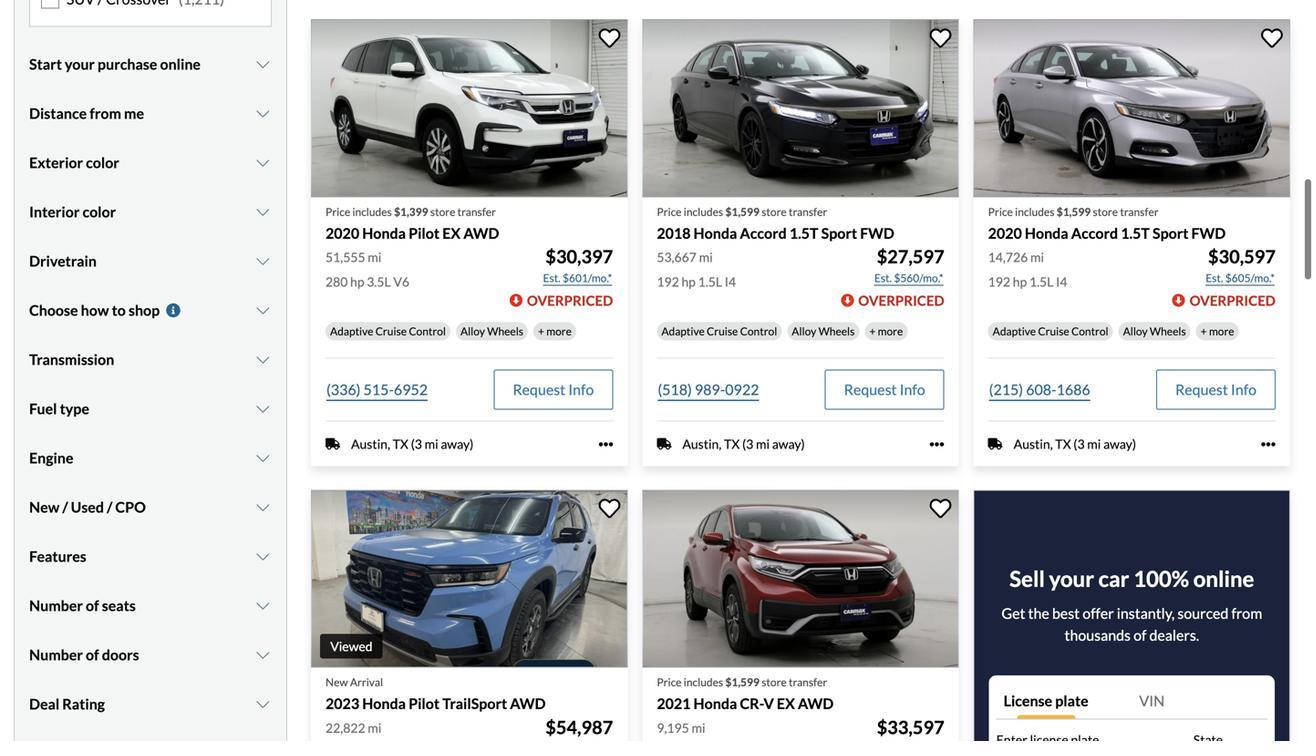Task type: vqa. For each thing, say whether or not it's contained in the screenshot.


Task type: locate. For each thing, give the bounding box(es) containing it.
chevron down image inside the new / used / cpo dropdown button
[[254, 500, 272, 515]]

0 horizontal spatial 1.5t
[[790, 224, 819, 242]]

of left seats
[[86, 597, 99, 615]]

7 chevron down image from the top
[[254, 648, 272, 663]]

includes inside price includes $1,599 store transfer 2020 honda accord 1.5t sport fwd
[[1016, 205, 1055, 219]]

2 pilot from the top
[[409, 695, 440, 713]]

mi down the "1686"
[[1088, 437, 1102, 452]]

chevron down image inside the engine dropdown button
[[254, 451, 272, 466]]

pilot left trailsport
[[409, 695, 440, 713]]

1 truck image from the left
[[326, 437, 340, 452]]

1 horizontal spatial /
[[107, 498, 112, 516]]

1 vertical spatial your
[[1050, 566, 1095, 592]]

chevron down image inside drivetrain dropdown button
[[254, 254, 272, 269]]

includes up '2018' on the top of the page
[[684, 205, 724, 219]]

1 horizontal spatial + more
[[870, 325, 903, 338]]

mi right the 14,726
[[1031, 250, 1045, 265]]

+ more down est. $560/mo.* button on the top right of page
[[870, 325, 903, 338]]

i4 down price includes $1,599 store transfer 2020 honda accord 1.5t sport fwd
[[1057, 274, 1068, 290]]

cruise down v6
[[376, 325, 407, 338]]

i4 down price includes $1,599 store transfer 2018 honda accord 1.5t sport fwd
[[725, 274, 736, 290]]

of down instantly,
[[1134, 627, 1147, 645]]

4 chevron down image from the top
[[254, 352, 272, 367]]

+ down est. $605/mo.* button
[[1201, 325, 1208, 338]]

request info button for $27,597
[[825, 370, 945, 410]]

2 horizontal spatial more
[[1210, 325, 1235, 338]]

price up 2021 at the right of the page
[[657, 676, 682, 689]]

chevron down image inside "number of seats" dropdown button
[[254, 599, 272, 613]]

2 request from the left
[[845, 381, 897, 399]]

2020 inside price includes $1,399 store transfer 2020 honda pilot ex awd
[[326, 224, 360, 242]]

more down est. $605/mo.* button
[[1210, 325, 1235, 338]]

store
[[431, 205, 456, 219], [762, 205, 787, 219], [1094, 205, 1119, 219], [762, 676, 787, 689]]

viewed
[[330, 639, 373, 655]]

2 horizontal spatial alloy
[[1124, 325, 1148, 338]]

new left used
[[29, 498, 60, 516]]

overpriced for $27,597
[[859, 293, 945, 309]]

/ left cpo
[[107, 498, 112, 516]]

6 chevron down image from the top
[[254, 550, 272, 564]]

1 horizontal spatial i4
[[1057, 274, 1068, 290]]

chevron down image inside the distance from me 'dropdown button'
[[254, 106, 272, 121]]

2 request info button from the left
[[825, 370, 945, 410]]

awd inside price includes $1,399 store transfer 2020 honda pilot ex awd
[[464, 224, 500, 242]]

1.5l for $27,597
[[699, 274, 723, 290]]

+ down est. $560/mo.* button on the top right of page
[[870, 325, 876, 338]]

drivetrain
[[29, 252, 97, 270]]

0 horizontal spatial alloy
[[461, 325, 485, 338]]

your inside start your purchase online dropdown button
[[65, 55, 95, 73]]

adaptive up (215)
[[993, 325, 1037, 338]]

instantly,
[[1117, 605, 1175, 623]]

0 horizontal spatial 2020
[[326, 224, 360, 242]]

ellipsis h image for $27,597
[[930, 437, 945, 452]]

deal
[[29, 695, 60, 713]]

hp inside 51,555 mi 280 hp 3.5l v6
[[350, 274, 365, 290]]

2020 inside price includes $1,599 store transfer 2020 honda accord 1.5t sport fwd
[[989, 224, 1023, 242]]

est.
[[543, 272, 561, 285], [875, 272, 892, 285], [1206, 272, 1224, 285]]

pilot inside price includes $1,399 store transfer 2020 honda pilot ex awd
[[409, 224, 440, 242]]

austin,
[[351, 437, 390, 452], [683, 437, 722, 452], [1014, 437, 1053, 452]]

2 1.5t from the left
[[1121, 224, 1150, 242]]

4 chevron down image from the top
[[254, 402, 272, 416]]

1 chevron down image from the top
[[254, 57, 272, 71]]

ellipsis h image
[[1262, 437, 1276, 452]]

1 tx from the left
[[393, 437, 409, 452]]

2 sport from the left
[[1153, 224, 1189, 242]]

2 + from the left
[[870, 325, 876, 338]]

(3 down the "1686"
[[1074, 437, 1085, 452]]

1 horizontal spatial online
[[1194, 566, 1255, 592]]

black 2018 honda accord 1.5t sport fwd sedan front-wheel drive automatic image
[[643, 19, 960, 198]]

1 fwd from the left
[[861, 224, 895, 242]]

distance from me
[[29, 104, 144, 122]]

chevron down image for interior color
[[254, 205, 272, 219]]

fwd for $30,597
[[1192, 224, 1226, 242]]

192 inside 14,726 mi 192 hp 1.5l i4
[[989, 274, 1011, 290]]

control down v6
[[409, 325, 446, 338]]

chevron down image for number of doors
[[254, 648, 272, 663]]

1 control from the left
[[409, 325, 446, 338]]

store inside price includes $1,399 store transfer 2020 honda pilot ex awd
[[431, 205, 456, 219]]

1 alloy from the left
[[461, 325, 485, 338]]

sport inside price includes $1,599 store transfer 2018 honda accord 1.5t sport fwd
[[822, 224, 858, 242]]

hp for $27,597
[[682, 274, 696, 290]]

192 for $27,597
[[657, 274, 679, 290]]

chevron down image inside deal rating dropdown button
[[254, 697, 272, 712]]

chevron down image inside exterior color 'dropdown button'
[[254, 155, 272, 170]]

0 horizontal spatial adaptive cruise control
[[330, 325, 446, 338]]

features button
[[29, 534, 272, 580]]

of left doors
[[86, 646, 99, 664]]

$1,599 up 53,667 mi 192 hp 1.5l i4
[[726, 205, 760, 219]]

choose how to shop
[[29, 301, 160, 319]]

austin, tx (3 mi away) down the "1686"
[[1014, 437, 1137, 452]]

3 request info button from the left
[[1157, 370, 1276, 410]]

1 chevron down image from the top
[[254, 106, 272, 121]]

3 (3 from the left
[[1074, 437, 1085, 452]]

price
[[326, 205, 350, 219], [657, 205, 682, 219], [989, 205, 1013, 219], [657, 676, 682, 689]]

2 (3 from the left
[[743, 437, 754, 452]]

1 1.5l from the left
[[699, 274, 723, 290]]

fwd up $27,597
[[861, 224, 895, 242]]

1 horizontal spatial alloy wheels
[[792, 325, 855, 338]]

6 chevron down image from the top
[[254, 599, 272, 613]]

truck image down (215)
[[989, 437, 1003, 452]]

adaptive down 280 at the top left of the page
[[330, 325, 374, 338]]

0 horizontal spatial away)
[[441, 437, 474, 452]]

$27,597
[[877, 246, 945, 268]]

2 accord from the left
[[1072, 224, 1119, 242]]

est. inside the $30,397 est. $601/mo.*
[[543, 272, 561, 285]]

2 horizontal spatial +
[[1201, 325, 1208, 338]]

price up '2018' on the top of the page
[[657, 205, 682, 219]]

1 request from the left
[[513, 381, 566, 399]]

ellipsis h image for $30,397
[[599, 437, 613, 452]]

0 horizontal spatial 1.5l
[[699, 274, 723, 290]]

includes inside price includes $1,599 store transfer 2021 honda cr-v ex awd
[[684, 676, 724, 689]]

price for $30,597
[[989, 205, 1013, 219]]

3 + more from the left
[[1201, 325, 1235, 338]]

fwd inside price includes $1,599 store transfer 2020 honda accord 1.5t sport fwd
[[1192, 224, 1226, 242]]

0 horizontal spatial hp
[[350, 274, 365, 290]]

alloy for $27,597
[[792, 325, 817, 338]]

color inside dropdown button
[[83, 203, 116, 221]]

overpriced down est. $560/mo.* button on the top right of page
[[859, 293, 945, 309]]

engine
[[29, 449, 73, 467]]

1 request info from the left
[[513, 381, 594, 399]]

1 vertical spatial new
[[326, 676, 348, 689]]

53,667 mi 192 hp 1.5l i4
[[657, 250, 736, 290]]

accord for $27,597
[[740, 224, 787, 242]]

color right 'interior'
[[83, 203, 116, 221]]

est. inside $30,597 est. $605/mo.*
[[1206, 272, 1224, 285]]

fuel type
[[29, 400, 89, 418]]

2 austin, tx (3 mi away) from the left
[[683, 437, 805, 452]]

austin, down (215) 608-1686 button
[[1014, 437, 1053, 452]]

1 hp from the left
[[350, 274, 365, 290]]

2 est. from the left
[[875, 272, 892, 285]]

1 horizontal spatial request
[[845, 381, 897, 399]]

1 vertical spatial pilot
[[409, 695, 440, 713]]

1.5l down price includes $1,599 store transfer 2020 honda accord 1.5t sport fwd
[[1030, 274, 1054, 290]]

2 control from the left
[[741, 325, 778, 338]]

2 info from the left
[[900, 381, 926, 399]]

store inside price includes $1,599 store transfer 2021 honda cr-v ex awd
[[762, 676, 787, 689]]

thousands
[[1065, 627, 1131, 645]]

color inside 'dropdown button'
[[86, 154, 119, 171]]

austin, down (336) 515-6952 button on the left
[[351, 437, 390, 452]]

includes for $30,397
[[353, 205, 392, 219]]

2023
[[326, 695, 360, 713]]

2 horizontal spatial away)
[[1104, 437, 1137, 452]]

1 horizontal spatial from
[[1232, 605, 1263, 623]]

pilot down '$1,399'
[[409, 224, 440, 242]]

request info button
[[494, 370, 613, 410], [825, 370, 945, 410], [1157, 370, 1276, 410]]

3 tx from the left
[[1056, 437, 1072, 452]]

number up deal rating
[[29, 646, 83, 664]]

192 down 53,667
[[657, 274, 679, 290]]

new inside new arrival 2023 honda pilot trailsport awd
[[326, 676, 348, 689]]

transfer for $27,597
[[789, 205, 828, 219]]

2 horizontal spatial (3
[[1074, 437, 1085, 452]]

2 fwd from the left
[[1192, 224, 1226, 242]]

0 horizontal spatial i4
[[725, 274, 736, 290]]

best
[[1053, 605, 1080, 623]]

1 number from the top
[[29, 597, 83, 615]]

0 horizontal spatial truck image
[[326, 437, 340, 452]]

1 vertical spatial ex
[[777, 695, 796, 713]]

of for seats
[[86, 597, 99, 615]]

cruise for $27,597
[[707, 325, 738, 338]]

2020
[[326, 224, 360, 242], [989, 224, 1023, 242]]

1 192 from the left
[[657, 274, 679, 290]]

0 horizontal spatial +
[[538, 325, 545, 338]]

est. down $27,597
[[875, 272, 892, 285]]

honda inside price includes $1,599 store transfer 2018 honda accord 1.5t sport fwd
[[694, 224, 737, 242]]

your right start
[[65, 55, 95, 73]]

0 horizontal spatial ex
[[443, 224, 461, 242]]

2 i4 from the left
[[1057, 274, 1068, 290]]

online up sourced
[[1194, 566, 1255, 592]]

1 horizontal spatial austin,
[[683, 437, 722, 452]]

hp down 53,667
[[682, 274, 696, 290]]

3 alloy wheels from the left
[[1124, 325, 1187, 338]]

price up the 14,726
[[989, 205, 1013, 219]]

accord
[[740, 224, 787, 242], [1072, 224, 1119, 242]]

0 horizontal spatial new
[[29, 498, 60, 516]]

mi up 3.5l
[[368, 250, 382, 265]]

$27,597 est. $560/mo.*
[[875, 246, 945, 285]]

i4 for $27,597
[[725, 274, 736, 290]]

0 horizontal spatial request info button
[[494, 370, 613, 410]]

1 away) from the left
[[441, 437, 474, 452]]

store inside price includes $1,599 store transfer 2020 honda accord 1.5t sport fwd
[[1094, 205, 1119, 219]]

0 horizontal spatial your
[[65, 55, 95, 73]]

3 alloy from the left
[[1124, 325, 1148, 338]]

0 horizontal spatial control
[[409, 325, 446, 338]]

austin, tx (3 mi away) down '6952'
[[351, 437, 474, 452]]

chevron down image for drivetrain
[[254, 254, 272, 269]]

0 vertical spatial ex
[[443, 224, 461, 242]]

chevron down image
[[254, 106, 272, 121], [254, 205, 272, 219], [254, 254, 272, 269], [254, 352, 272, 367], [254, 500, 272, 515], [254, 550, 272, 564], [254, 648, 272, 663], [254, 697, 272, 712]]

ellipsis h image
[[599, 437, 613, 452], [930, 437, 945, 452]]

tx down 0922
[[724, 437, 740, 452]]

3 est. from the left
[[1206, 272, 1224, 285]]

mi right 22,822
[[368, 721, 382, 736]]

alloy for $30,397
[[461, 325, 485, 338]]

honda up 14,726 mi 192 hp 1.5l i4
[[1025, 224, 1069, 242]]

0 horizontal spatial tx
[[393, 437, 409, 452]]

1 vertical spatial color
[[83, 203, 116, 221]]

cruise up the 608- on the right of the page
[[1039, 325, 1070, 338]]

1 overpriced from the left
[[527, 293, 613, 309]]

fwd for $27,597
[[861, 224, 895, 242]]

your up best
[[1050, 566, 1095, 592]]

0 horizontal spatial cruise
[[376, 325, 407, 338]]

control for $27,597
[[741, 325, 778, 338]]

/
[[62, 498, 68, 516], [107, 498, 112, 516]]

0 vertical spatial of
[[86, 597, 99, 615]]

honda inside price includes $1,599 store transfer 2020 honda accord 1.5t sport fwd
[[1025, 224, 1069, 242]]

9,195 mi
[[657, 721, 706, 736]]

white 2020 honda pilot ex awd suv / crossover all-wheel drive automatic image
[[311, 19, 628, 198]]

alloy wheels for $30,597
[[1124, 325, 1187, 338]]

2 tx from the left
[[724, 437, 740, 452]]

1 vertical spatial online
[[1194, 566, 1255, 592]]

austin, tx (3 mi away) for $27,597
[[683, 437, 805, 452]]

adaptive cruise control up the 608- on the right of the page
[[993, 325, 1109, 338]]

1.5t inside price includes $1,599 store transfer 2018 honda accord 1.5t sport fwd
[[790, 224, 819, 242]]

2 horizontal spatial overpriced
[[1190, 293, 1276, 309]]

$1,599 inside price includes $1,599 store transfer 2021 honda cr-v ex awd
[[726, 676, 760, 689]]

1 horizontal spatial fwd
[[1192, 224, 1226, 242]]

new
[[29, 498, 60, 516], [326, 676, 348, 689]]

includes inside price includes $1,599 store transfer 2018 honda accord 1.5t sport fwd
[[684, 205, 724, 219]]

honda left cr- at bottom right
[[694, 695, 737, 713]]

0 horizontal spatial austin, tx (3 mi away)
[[351, 437, 474, 452]]

$601/mo.*
[[563, 272, 613, 285]]

includes
[[353, 205, 392, 219], [684, 205, 724, 219], [1016, 205, 1055, 219], [684, 676, 724, 689]]

request for $30,397
[[513, 381, 566, 399]]

$1,599
[[726, 205, 760, 219], [1057, 205, 1091, 219], [726, 676, 760, 689]]

1 i4 from the left
[[725, 274, 736, 290]]

1 horizontal spatial away)
[[773, 437, 805, 452]]

0 horizontal spatial more
[[547, 325, 572, 338]]

cruise up 989-
[[707, 325, 738, 338]]

alloy wheels
[[461, 325, 524, 338], [792, 325, 855, 338], [1124, 325, 1187, 338]]

2 horizontal spatial hp
[[1013, 274, 1028, 290]]

2 horizontal spatial request
[[1176, 381, 1229, 399]]

1 more from the left
[[547, 325, 572, 338]]

1 horizontal spatial 1.5t
[[1121, 224, 1150, 242]]

1 horizontal spatial alloy
[[792, 325, 817, 338]]

chevron down image inside number of doors dropdown button
[[254, 648, 272, 663]]

1 (3 from the left
[[411, 437, 422, 452]]

1 adaptive from the left
[[330, 325, 374, 338]]

1.5l down price includes $1,599 store transfer 2018 honda accord 1.5t sport fwd
[[699, 274, 723, 290]]

sport inside price includes $1,599 store transfer 2020 honda accord 1.5t sport fwd
[[1153, 224, 1189, 242]]

alloy
[[461, 325, 485, 338], [792, 325, 817, 338], [1124, 325, 1148, 338]]

1 austin, tx (3 mi away) from the left
[[351, 437, 474, 452]]

192 inside 53,667 mi 192 hp 1.5l i4
[[657, 274, 679, 290]]

51,555 mi 280 hp 3.5l v6
[[326, 250, 410, 290]]

est. for $30,597
[[1206, 272, 1224, 285]]

includes for $27,597
[[684, 205, 724, 219]]

control up 0922
[[741, 325, 778, 338]]

0 vertical spatial new
[[29, 498, 60, 516]]

chevron down image for exterior color
[[254, 155, 272, 170]]

1 2020 from the left
[[326, 224, 360, 242]]

2 horizontal spatial cruise
[[1039, 325, 1070, 338]]

tx for $30,397
[[393, 437, 409, 452]]

transfer inside price includes $1,399 store transfer 2020 honda pilot ex awd
[[458, 205, 496, 219]]

honda down '$1,399'
[[362, 224, 406, 242]]

get
[[1002, 605, 1026, 623]]

3 chevron down image from the top
[[254, 254, 272, 269]]

pilot
[[409, 224, 440, 242], [409, 695, 440, 713]]

0 vertical spatial your
[[65, 55, 95, 73]]

0 horizontal spatial 192
[[657, 274, 679, 290]]

2 horizontal spatial adaptive
[[993, 325, 1037, 338]]

truck image
[[657, 437, 672, 452]]

truck image for $30,597
[[989, 437, 1003, 452]]

0 horizontal spatial (3
[[411, 437, 422, 452]]

1 horizontal spatial ellipsis h image
[[930, 437, 945, 452]]

2 overpriced from the left
[[859, 293, 945, 309]]

2020 up the 14,726
[[989, 224, 1023, 242]]

price up 51,555 in the left top of the page
[[326, 205, 350, 219]]

overpriced down est. $605/mo.* button
[[1190, 293, 1276, 309]]

2 horizontal spatial est.
[[1206, 272, 1224, 285]]

transfer inside price includes $1,599 store transfer 2020 honda accord 1.5t sport fwd
[[1121, 205, 1159, 219]]

0 vertical spatial from
[[90, 104, 121, 122]]

info for $30,397
[[569, 381, 594, 399]]

1 horizontal spatial new
[[326, 676, 348, 689]]

hp down the 14,726
[[1013, 274, 1028, 290]]

2 horizontal spatial tx
[[1056, 437, 1072, 452]]

wheels for $30,397
[[487, 325, 524, 338]]

color right exterior at the left top of page
[[86, 154, 119, 171]]

honda down arrival
[[362, 695, 406, 713]]

adaptive cruise control down 3.5l
[[330, 325, 446, 338]]

est. $605/mo.* button
[[1205, 269, 1276, 288]]

2 request info from the left
[[845, 381, 926, 399]]

1 horizontal spatial truck image
[[989, 437, 1003, 452]]

accord inside price includes $1,599 store transfer 2020 honda accord 1.5t sport fwd
[[1072, 224, 1119, 242]]

2 cruise from the left
[[707, 325, 738, 338]]

1 alloy wheels from the left
[[461, 325, 524, 338]]

truck image down (336)
[[326, 437, 340, 452]]

0 horizontal spatial wheels
[[487, 325, 524, 338]]

192
[[657, 274, 679, 290], [989, 274, 1011, 290]]

chevron down image inside "transmission" dropdown button
[[254, 352, 272, 367]]

1 horizontal spatial austin, tx (3 mi away)
[[683, 437, 805, 452]]

1.5t inside price includes $1,599 store transfer 2020 honda accord 1.5t sport fwd
[[1121, 224, 1150, 242]]

3 request info from the left
[[1176, 381, 1257, 399]]

2 chevron down image from the top
[[254, 205, 272, 219]]

3 away) from the left
[[1104, 437, 1137, 452]]

3 adaptive cruise control from the left
[[993, 325, 1109, 338]]

mi right 53,667
[[699, 250, 713, 265]]

of
[[86, 597, 99, 615], [1134, 627, 1147, 645], [86, 646, 99, 664]]

2 horizontal spatial request info button
[[1157, 370, 1276, 410]]

1.5l inside 53,667 mi 192 hp 1.5l i4
[[699, 274, 723, 290]]

price includes $1,599 store transfer 2021 honda cr-v ex awd
[[657, 676, 834, 713]]

from inside 'dropdown button'
[[90, 104, 121, 122]]

2 away) from the left
[[773, 437, 805, 452]]

fwd inside price includes $1,599 store transfer 2018 honda accord 1.5t sport fwd
[[861, 224, 895, 242]]

(3 down 0922
[[743, 437, 754, 452]]

austin, right truck image on the bottom right
[[683, 437, 722, 452]]

overpriced down est. $601/mo.* button
[[527, 293, 613, 309]]

fwd up $30,597 at the top right of the page
[[1192, 224, 1226, 242]]

0 horizontal spatial fwd
[[861, 224, 895, 242]]

honda inside price includes $1,599 store transfer 2021 honda cr-v ex awd
[[694, 695, 737, 713]]

includes inside price includes $1,399 store transfer 2020 honda pilot ex awd
[[353, 205, 392, 219]]

new inside dropdown button
[[29, 498, 60, 516]]

0 horizontal spatial awd
[[464, 224, 500, 242]]

1 est. from the left
[[543, 272, 561, 285]]

control up the "1686"
[[1072, 325, 1109, 338]]

transfer inside price includes $1,599 store transfer 2018 honda accord 1.5t sport fwd
[[789, 205, 828, 219]]

1 horizontal spatial est.
[[875, 272, 892, 285]]

more down est. $560/mo.* button on the top right of page
[[878, 325, 903, 338]]

2 number from the top
[[29, 646, 83, 664]]

2 horizontal spatial info
[[1232, 381, 1257, 399]]

1 horizontal spatial more
[[878, 325, 903, 338]]

online right purchase
[[160, 55, 201, 73]]

1 horizontal spatial 1.5l
[[1030, 274, 1054, 290]]

request info
[[513, 381, 594, 399], [845, 381, 926, 399], [1176, 381, 1257, 399]]

includes up 2021 at the right of the page
[[684, 676, 724, 689]]

1 vertical spatial from
[[1232, 605, 1263, 623]]

i4 inside 14,726 mi 192 hp 1.5l i4
[[1057, 274, 1068, 290]]

1 + more from the left
[[538, 325, 572, 338]]

tx down '6952'
[[393, 437, 409, 452]]

info for $27,597
[[900, 381, 926, 399]]

2 + more from the left
[[870, 325, 903, 338]]

+ more down est. $601/mo.* button
[[538, 325, 572, 338]]

mi down '6952'
[[425, 437, 439, 452]]

control for $30,397
[[409, 325, 446, 338]]

2 horizontal spatial adaptive cruise control
[[993, 325, 1109, 338]]

$605/mo.*
[[1226, 272, 1275, 285]]

9,195
[[657, 721, 690, 736]]

request info button for $30,597
[[1157, 370, 1276, 410]]

includes up the 14,726
[[1016, 205, 1055, 219]]

1.5t for $30,597
[[1121, 224, 1150, 242]]

2 horizontal spatial awd
[[798, 695, 834, 713]]

control
[[409, 325, 446, 338], [741, 325, 778, 338], [1072, 325, 1109, 338]]

2 austin, from the left
[[683, 437, 722, 452]]

$1,599 for $27,597
[[726, 205, 760, 219]]

hp for $30,397
[[350, 274, 365, 290]]

austin, tx (3 mi away) down 0922
[[683, 437, 805, 452]]

est. inside $27,597 est. $560/mo.*
[[875, 272, 892, 285]]

chevron down image for distance from me
[[254, 106, 272, 121]]

exterior color
[[29, 154, 119, 171]]

1 request info button from the left
[[494, 370, 613, 410]]

3 overpriced from the left
[[1190, 293, 1276, 309]]

2 truck image from the left
[[989, 437, 1003, 452]]

tab list containing license plate
[[997, 684, 1268, 720]]

0 horizontal spatial online
[[160, 55, 201, 73]]

more for $27,597
[[878, 325, 903, 338]]

8 chevron down image from the top
[[254, 697, 272, 712]]

more down est. $601/mo.* button
[[547, 325, 572, 338]]

overpriced for $30,397
[[527, 293, 613, 309]]

new for new / used / cpo
[[29, 498, 60, 516]]

0 horizontal spatial est.
[[543, 272, 561, 285]]

5 chevron down image from the top
[[254, 451, 272, 466]]

chevron down image for fuel type
[[254, 402, 272, 416]]

away)
[[441, 437, 474, 452], [773, 437, 805, 452], [1104, 437, 1137, 452]]

3 hp from the left
[[1013, 274, 1028, 290]]

i4
[[725, 274, 736, 290], [1057, 274, 1068, 290]]

est. down $30,397
[[543, 272, 561, 285]]

1 horizontal spatial your
[[1050, 566, 1095, 592]]

tab list
[[997, 684, 1268, 720]]

1 horizontal spatial awd
[[510, 695, 546, 713]]

request info button for $30,397
[[494, 370, 613, 410]]

1 horizontal spatial 2020
[[989, 224, 1023, 242]]

number down features
[[29, 597, 83, 615]]

+ down est. $601/mo.* button
[[538, 325, 545, 338]]

2 wheels from the left
[[819, 325, 855, 338]]

3 request from the left
[[1176, 381, 1229, 399]]

$30,597 est. $605/mo.*
[[1206, 246, 1276, 285]]

0 vertical spatial number
[[29, 597, 83, 615]]

(3 down '6952'
[[411, 437, 422, 452]]

$54,987
[[546, 717, 613, 739]]

2 hp from the left
[[682, 274, 696, 290]]

ex inside price includes $1,399 store transfer 2020 honda pilot ex awd
[[443, 224, 461, 242]]

price inside price includes $1,599 store transfer 2020 honda accord 1.5t sport fwd
[[989, 205, 1013, 219]]

adaptive up (518)
[[662, 325, 705, 338]]

0 vertical spatial pilot
[[409, 224, 440, 242]]

53,667
[[657, 250, 697, 265]]

adaptive for $27,597
[[662, 325, 705, 338]]

5 chevron down image from the top
[[254, 500, 272, 515]]

adaptive for $30,597
[[993, 325, 1037, 338]]

1 adaptive cruise control from the left
[[330, 325, 446, 338]]

2 192 from the left
[[989, 274, 1011, 290]]

$1,599 up 14,726 mi 192 hp 1.5l i4
[[1057, 205, 1091, 219]]

2021
[[657, 695, 691, 713]]

1 horizontal spatial adaptive cruise control
[[662, 325, 778, 338]]

store inside price includes $1,599 store transfer 2018 honda accord 1.5t sport fwd
[[762, 205, 787, 219]]

new / used / cpo
[[29, 498, 146, 516]]

0 horizontal spatial request
[[513, 381, 566, 399]]

0 horizontal spatial from
[[90, 104, 121, 122]]

request info for $30,397
[[513, 381, 594, 399]]

1 sport from the left
[[822, 224, 858, 242]]

fuel type button
[[29, 386, 272, 432]]

1 cruise from the left
[[376, 325, 407, 338]]

2 adaptive from the left
[[662, 325, 705, 338]]

1.5t
[[790, 224, 819, 242], [1121, 224, 1150, 242]]

honda inside price includes $1,399 store transfer 2020 honda pilot ex awd
[[362, 224, 406, 242]]

from right sourced
[[1232, 605, 1263, 623]]

hp inside 14,726 mi 192 hp 1.5l i4
[[1013, 274, 1028, 290]]

1 horizontal spatial sport
[[1153, 224, 1189, 242]]

chevron down image inside interior color dropdown button
[[254, 205, 272, 219]]

truck image
[[326, 437, 340, 452], [989, 437, 1003, 452]]

store for $30,597
[[1094, 205, 1119, 219]]

hp inside 53,667 mi 192 hp 1.5l i4
[[682, 274, 696, 290]]

+ for $30,597
[[1201, 325, 1208, 338]]

sport for $27,597
[[822, 224, 858, 242]]

transfer inside price includes $1,599 store transfer 2021 honda cr-v ex awd
[[789, 676, 828, 689]]

chevron down image inside fuel type dropdown button
[[254, 402, 272, 416]]

1 horizontal spatial adaptive
[[662, 325, 705, 338]]

2 ellipsis h image from the left
[[930, 437, 945, 452]]

3 wheels from the left
[[1150, 325, 1187, 338]]

tx down the "1686"
[[1056, 437, 1072, 452]]

offer
[[1083, 605, 1115, 623]]

1 horizontal spatial info
[[900, 381, 926, 399]]

2 alloy wheels from the left
[[792, 325, 855, 338]]

1 austin, from the left
[[351, 437, 390, 452]]

request for $30,597
[[1176, 381, 1229, 399]]

0 horizontal spatial request info
[[513, 381, 594, 399]]

price inside price includes $1,399 store transfer 2020 honda pilot ex awd
[[326, 205, 350, 219]]

of for doors
[[86, 646, 99, 664]]

3 austin, tx (3 mi away) from the left
[[1014, 437, 1137, 452]]

2018
[[657, 224, 691, 242]]

0 horizontal spatial sport
[[822, 224, 858, 242]]

adaptive cruise control
[[330, 325, 446, 338], [662, 325, 778, 338], [993, 325, 1109, 338]]

1 accord from the left
[[740, 224, 787, 242]]

192 for $30,597
[[989, 274, 1011, 290]]

0 horizontal spatial info
[[569, 381, 594, 399]]

sport for $30,597
[[1153, 224, 1189, 242]]

2 horizontal spatial alloy wheels
[[1124, 325, 1187, 338]]

accord inside price includes $1,599 store transfer 2018 honda accord 1.5t sport fwd
[[740, 224, 787, 242]]

1 info from the left
[[569, 381, 594, 399]]

mi
[[368, 250, 382, 265], [699, 250, 713, 265], [1031, 250, 1045, 265], [425, 437, 439, 452], [756, 437, 770, 452], [1088, 437, 1102, 452], [368, 721, 382, 736], [692, 721, 706, 736]]

chevron down image
[[254, 57, 272, 71], [254, 155, 272, 170], [254, 303, 272, 318], [254, 402, 272, 416], [254, 451, 272, 466], [254, 599, 272, 613]]

adaptive cruise control up 989-
[[662, 325, 778, 338]]

3 adaptive from the left
[[993, 325, 1037, 338]]

2 horizontal spatial control
[[1072, 325, 1109, 338]]

2020 up 51,555 in the left top of the page
[[326, 224, 360, 242]]

$1,599 for $30,597
[[1057, 205, 1091, 219]]

transfer
[[458, 205, 496, 219], [789, 205, 828, 219], [1121, 205, 1159, 219], [789, 676, 828, 689]]

fuel
[[29, 400, 57, 418]]

alloy wheels for $30,397
[[461, 325, 524, 338]]

number
[[29, 597, 83, 615], [29, 646, 83, 664]]

i4 inside 53,667 mi 192 hp 1.5l i4
[[725, 274, 736, 290]]

new / used / cpo button
[[29, 485, 272, 530]]

1.5l inside 14,726 mi 192 hp 1.5l i4
[[1030, 274, 1054, 290]]

start your purchase online
[[29, 55, 201, 73]]

fwd
[[861, 224, 895, 242], [1192, 224, 1226, 242]]

22,822 mi
[[326, 721, 382, 736]]

doors
[[102, 646, 139, 664]]

1 horizontal spatial cruise
[[707, 325, 738, 338]]

0 horizontal spatial accord
[[740, 224, 787, 242]]

3 cruise from the left
[[1039, 325, 1070, 338]]

austin, tx (3 mi away)
[[351, 437, 474, 452], [683, 437, 805, 452], [1014, 437, 1137, 452]]

1 pilot from the top
[[409, 224, 440, 242]]

3 info from the left
[[1232, 381, 1257, 399]]

1 vertical spatial number
[[29, 646, 83, 664]]

+ more for $30,397
[[538, 325, 572, 338]]

$30,597
[[1209, 246, 1276, 268]]

0 vertical spatial online
[[160, 55, 201, 73]]

price inside price includes $1,599 store transfer 2018 honda accord 1.5t sport fwd
[[657, 205, 682, 219]]

2 horizontal spatial austin, tx (3 mi away)
[[1014, 437, 1137, 452]]

2 2020 from the left
[[989, 224, 1023, 242]]

3 more from the left
[[1210, 325, 1235, 338]]

adaptive cruise control for $27,597
[[662, 325, 778, 338]]

3 austin, from the left
[[1014, 437, 1053, 452]]

transmission button
[[29, 337, 272, 383]]

0 horizontal spatial /
[[62, 498, 68, 516]]

/ left used
[[62, 498, 68, 516]]

1 ellipsis h image from the left
[[599, 437, 613, 452]]

to
[[112, 301, 126, 319]]

chevron down image inside start your purchase online dropdown button
[[254, 57, 272, 71]]

new up "2023"
[[326, 676, 348, 689]]

honda up 53,667 mi 192 hp 1.5l i4
[[694, 224, 737, 242]]

transfer for $30,397
[[458, 205, 496, 219]]

1 wheels from the left
[[487, 325, 524, 338]]

austin, tx (3 mi away) for $30,597
[[1014, 437, 1137, 452]]

hp right 280 at the top left of the page
[[350, 274, 365, 290]]

3 + from the left
[[1201, 325, 1208, 338]]

est. $560/mo.* button
[[874, 269, 945, 288]]

3 control from the left
[[1072, 325, 1109, 338]]

from left 'me' in the left top of the page
[[90, 104, 121, 122]]

0 horizontal spatial overpriced
[[527, 293, 613, 309]]

2 alloy from the left
[[792, 325, 817, 338]]

$1,599 up cr- at bottom right
[[726, 676, 760, 689]]

192 down the 14,726
[[989, 274, 1011, 290]]

chevron down image inside features dropdown button
[[254, 550, 272, 564]]

1.5l for $30,597
[[1030, 274, 1054, 290]]

license plate
[[1004, 693, 1089, 710]]

est. down $30,597 at the top right of the page
[[1206, 272, 1224, 285]]

2 more from the left
[[878, 325, 903, 338]]

$1,599 inside price includes $1,599 store transfer 2020 honda accord 1.5t sport fwd
[[1057, 205, 1091, 219]]

+ more down est. $605/mo.* button
[[1201, 325, 1235, 338]]

1 horizontal spatial 192
[[989, 274, 1011, 290]]

1 horizontal spatial request info button
[[825, 370, 945, 410]]

1 horizontal spatial wheels
[[819, 325, 855, 338]]

$1,599 inside price includes $1,599 store transfer 2018 honda accord 1.5t sport fwd
[[726, 205, 760, 219]]

includes left '$1,399'
[[353, 205, 392, 219]]

1 horizontal spatial tx
[[724, 437, 740, 452]]

chevron down image for deal rating
[[254, 697, 272, 712]]



Task type: describe. For each thing, give the bounding box(es) containing it.
car
[[1099, 566, 1130, 592]]

(336) 515-6952 button
[[326, 370, 429, 410]]

14,726
[[989, 250, 1028, 265]]

interior color
[[29, 203, 116, 221]]

shop
[[129, 301, 160, 319]]

+ for $27,597
[[870, 325, 876, 338]]

exterior color button
[[29, 140, 272, 185]]

(3 for $30,397
[[411, 437, 422, 452]]

deal rating
[[29, 695, 105, 713]]

honda inside new arrival 2023 honda pilot trailsport awd
[[362, 695, 406, 713]]

adaptive for $30,397
[[330, 325, 374, 338]]

wheels for $30,597
[[1150, 325, 1187, 338]]

seats
[[102, 597, 136, 615]]

est. for $30,397
[[543, 272, 561, 285]]

cpo
[[115, 498, 146, 516]]

accord for $30,597
[[1072, 224, 1119, 242]]

interior color button
[[29, 189, 272, 235]]

your for purchase
[[65, 55, 95, 73]]

cruise for $30,397
[[376, 325, 407, 338]]

mi inside 53,667 mi 192 hp 1.5l i4
[[699, 250, 713, 265]]

more for $30,597
[[1210, 325, 1235, 338]]

exterior
[[29, 154, 83, 171]]

honda for $30,597
[[1025, 224, 1069, 242]]

(215)
[[990, 381, 1024, 399]]

alloy for $30,597
[[1124, 325, 1148, 338]]

1 / from the left
[[62, 498, 68, 516]]

(3 for $30,597
[[1074, 437, 1085, 452]]

1.5t for $27,597
[[790, 224, 819, 242]]

adaptive cruise control for $30,597
[[993, 325, 1109, 338]]

(518)
[[658, 381, 692, 399]]

distance from me button
[[29, 91, 272, 136]]

3.5l
[[367, 274, 391, 290]]

request info for $27,597
[[845, 381, 926, 399]]

transmission
[[29, 351, 114, 368]]

get the best offer instantly, sourced from thousands of dealers.
[[1002, 605, 1263, 645]]

alloy wheels for $27,597
[[792, 325, 855, 338]]

dealers.
[[1150, 627, 1200, 645]]

away) for $30,597
[[1104, 437, 1137, 452]]

online inside dropdown button
[[160, 55, 201, 73]]

trailsport
[[443, 695, 507, 713]]

silver 2020 honda accord 1.5t sport fwd sedan front-wheel drive automatic image
[[974, 19, 1291, 198]]

price for $27,597
[[657, 205, 682, 219]]

chevron down image for engine
[[254, 451, 272, 466]]

request info for $30,597
[[1176, 381, 1257, 399]]

tx for $30,597
[[1056, 437, 1072, 452]]

price includes $1,399 store transfer 2020 honda pilot ex awd
[[326, 205, 500, 242]]

vin
[[1140, 693, 1165, 710]]

austin, tx (3 mi away) for $30,397
[[351, 437, 474, 452]]

info for $30,597
[[1232, 381, 1257, 399]]

honda for $30,397
[[362, 224, 406, 242]]

rating
[[62, 695, 105, 713]]

$30,397
[[546, 246, 613, 268]]

number for number of doors
[[29, 646, 83, 664]]

100%
[[1134, 566, 1190, 592]]

more for $30,397
[[547, 325, 572, 338]]

(3 for $27,597
[[743, 437, 754, 452]]

plate
[[1056, 693, 1089, 710]]

tx for $27,597
[[724, 437, 740, 452]]

number of doors button
[[29, 633, 272, 678]]

transfer for $30,597
[[1121, 205, 1159, 219]]

choose
[[29, 301, 78, 319]]

2020 for $30,397
[[326, 224, 360, 242]]

license plate tab
[[997, 684, 1133, 720]]

0922
[[726, 381, 759, 399]]

est. for $27,597
[[875, 272, 892, 285]]

$30,397 est. $601/mo.*
[[543, 246, 613, 285]]

awd inside new arrival 2023 honda pilot trailsport awd
[[510, 695, 546, 713]]

(215) 608-1686 button
[[989, 370, 1092, 410]]

number of seats
[[29, 597, 136, 615]]

start your purchase online button
[[29, 41, 272, 87]]

price includes $1,599 store transfer 2020 honda accord 1.5t sport fwd
[[989, 205, 1226, 242]]

price inside price includes $1,599 store transfer 2021 honda cr-v ex awd
[[657, 676, 682, 689]]

2 / from the left
[[107, 498, 112, 516]]

est. $601/mo.* button
[[542, 269, 613, 288]]

chevron down image for transmission
[[254, 352, 272, 367]]

purchase
[[98, 55, 157, 73]]

mi down 0922
[[756, 437, 770, 452]]

color for exterior color
[[86, 154, 119, 171]]

adaptive cruise control for $30,397
[[330, 325, 446, 338]]

engine button
[[29, 435, 272, 481]]

chevron down image for start your purchase online
[[254, 57, 272, 71]]

honda for $27,597
[[694, 224, 737, 242]]

(518) 989-0922
[[658, 381, 759, 399]]

store for $30,397
[[431, 205, 456, 219]]

i4 for $30,597
[[1057, 274, 1068, 290]]

red 2021 honda cr-v ex awd suv / crossover all-wheel drive automatic image
[[643, 490, 960, 668]]

the
[[1029, 605, 1050, 623]]

1686
[[1057, 381, 1091, 399]]

your for car
[[1050, 566, 1095, 592]]

989-
[[695, 381, 726, 399]]

austin, for $30,397
[[351, 437, 390, 452]]

+ more for $30,597
[[1201, 325, 1235, 338]]

515-
[[364, 381, 394, 399]]

deal rating button
[[29, 682, 272, 727]]

6952
[[394, 381, 428, 399]]

awd inside price includes $1,599 store transfer 2021 honda cr-v ex awd
[[798, 695, 834, 713]]

(215) 608-1686
[[990, 381, 1091, 399]]

sourced
[[1178, 605, 1229, 623]]

608-
[[1027, 381, 1057, 399]]

(518) 989-0922 button
[[657, 370, 760, 410]]

mi inside 51,555 mi 280 hp 3.5l v6
[[368, 250, 382, 265]]

hp for $30,597
[[1013, 274, 1028, 290]]

store for $27,597
[[762, 205, 787, 219]]

new arrival 2023 honda pilot trailsport awd
[[326, 676, 546, 713]]

ex inside price includes $1,599 store transfer 2021 honda cr-v ex awd
[[777, 695, 796, 713]]

new for new arrival 2023 honda pilot trailsport awd
[[326, 676, 348, 689]]

22,822
[[326, 721, 365, 736]]

mi right 9,195
[[692, 721, 706, 736]]

number of seats button
[[29, 583, 272, 629]]

v
[[764, 695, 774, 713]]

austin, for $27,597
[[683, 437, 722, 452]]

control for $30,597
[[1072, 325, 1109, 338]]

51,555
[[326, 250, 365, 265]]

v6
[[394, 274, 410, 290]]

overpriced for $30,597
[[1190, 293, 1276, 309]]

280
[[326, 274, 348, 290]]

price includes $1,599 store transfer 2018 honda accord 1.5t sport fwd
[[657, 205, 895, 242]]

type
[[60, 400, 89, 418]]

license
[[1004, 693, 1053, 710]]

away) for $27,597
[[773, 437, 805, 452]]

number for number of seats
[[29, 597, 83, 615]]

me
[[124, 104, 144, 122]]

austin, for $30,597
[[1014, 437, 1053, 452]]

chevron down image for new / used / cpo
[[254, 500, 272, 515]]

vin tab
[[1133, 684, 1268, 720]]

2020 for $30,597
[[989, 224, 1023, 242]]

features
[[29, 548, 86, 565]]

how
[[81, 301, 109, 319]]

diffused sky pearl 2023 honda pilot trailsport awd suv / crossover all-wheel drive automatic image
[[311, 490, 628, 668]]

number of doors
[[29, 646, 139, 664]]

(336)
[[327, 381, 361, 399]]

3 chevron down image from the top
[[254, 303, 272, 318]]

from inside the get the best offer instantly, sourced from thousands of dealers.
[[1232, 605, 1263, 623]]

chevron down image for features
[[254, 550, 272, 564]]

cr-
[[740, 695, 764, 713]]

price for $30,397
[[326, 205, 350, 219]]

away) for $30,397
[[441, 437, 474, 452]]

sell
[[1010, 566, 1045, 592]]

pilot inside new arrival 2023 honda pilot trailsport awd
[[409, 695, 440, 713]]

distance
[[29, 104, 87, 122]]

+ for $30,397
[[538, 325, 545, 338]]

info circle image
[[164, 303, 183, 318]]

mi inside 14,726 mi 192 hp 1.5l i4
[[1031, 250, 1045, 265]]

cruise for $30,597
[[1039, 325, 1070, 338]]

+ more for $27,597
[[870, 325, 903, 338]]

arrival
[[350, 676, 383, 689]]

of inside the get the best offer instantly, sourced from thousands of dealers.
[[1134, 627, 1147, 645]]



